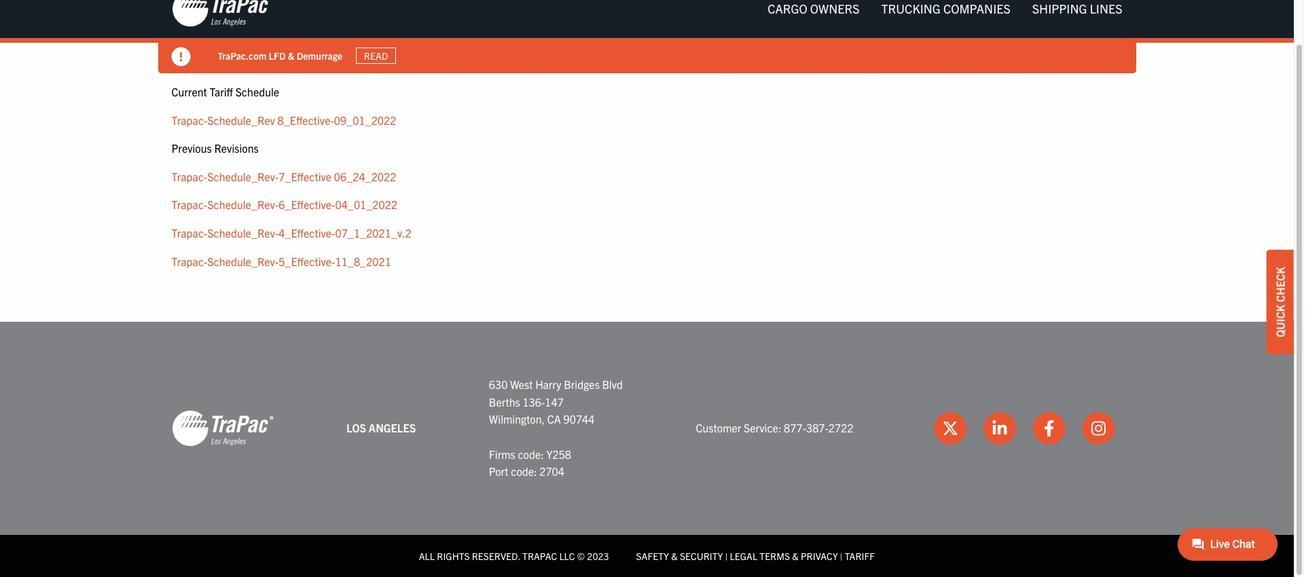 Task type: locate. For each thing, give the bounding box(es) containing it.
main content
[[158, 84, 1136, 281]]

trapac-schedule_rev-7_effective 06_24_2022
[[172, 170, 396, 183]]

quick check link
[[1267, 250, 1294, 355]]

8_effective-
[[278, 113, 334, 127]]

menu bar
[[757, 0, 1133, 23]]

trapac-schedule_rev 8_effective-09_01_2022 link
[[172, 113, 396, 127]]

& right lfd
[[288, 49, 294, 62]]

code:
[[518, 447, 544, 461], [511, 465, 537, 478]]

147
[[545, 395, 564, 409]]

| left legal
[[725, 550, 728, 562]]

387-
[[806, 421, 829, 435]]

tariff right privacy
[[845, 550, 875, 562]]

schedule_rev-
[[207, 170, 279, 183], [207, 198, 279, 212], [207, 226, 279, 240], [207, 254, 279, 268]]

rights
[[437, 550, 470, 562]]

tariff link
[[845, 550, 875, 562]]

berths
[[489, 395, 520, 409]]

los angeles image
[[172, 0, 273, 28], [172, 410, 273, 448]]

reserved.
[[472, 550, 520, 562]]

check
[[1274, 267, 1287, 302]]

owners
[[810, 1, 860, 16]]

09_01_2022
[[334, 113, 396, 127]]

630 west harry bridges blvd berths 136-147 wilmington, ca 90744
[[489, 378, 623, 426]]

schedule_rev- down trapac-schedule_rev-7_effective 06_24_2022 link
[[207, 198, 279, 212]]

136-
[[523, 395, 545, 409]]

footer
[[0, 322, 1294, 577]]

banner
[[0, 0, 1304, 73]]

code: right port
[[511, 465, 537, 478]]

trapac- for trapac-schedule_rev-4_effective-07_1_2021_v.2
[[172, 226, 207, 240]]

0 vertical spatial los angeles image
[[172, 0, 273, 28]]

2 schedule_rev- from the top
[[207, 198, 279, 212]]

schedule_rev- for 4_effective-
[[207, 226, 279, 240]]

shipping lines link
[[1022, 0, 1133, 23]]

1 horizontal spatial |
[[840, 550, 843, 562]]

trapac.com
[[218, 49, 267, 62]]

0 vertical spatial code:
[[518, 447, 544, 461]]

blvd
[[602, 378, 623, 391]]

privacy
[[801, 550, 838, 562]]

safety & security | legal terms & privacy | tariff
[[636, 550, 875, 562]]

schedule_rev- up trapac-schedule_rev-5_effective-11_8_2021
[[207, 226, 279, 240]]

schedule_rev- down trapac-schedule_rev-4_effective-07_1_2021_v.2
[[207, 254, 279, 268]]

1 los angeles image from the top
[[172, 0, 273, 28]]

1 trapac- from the top
[[172, 113, 207, 127]]

footer containing 630 west harry bridges blvd
[[0, 322, 1294, 577]]

4 trapac- from the top
[[172, 226, 207, 240]]

schedule_rev- for 6_effective-
[[207, 198, 279, 212]]

cargo owners
[[768, 1, 860, 16]]

safety & security link
[[636, 550, 723, 562]]

code: up the 2704
[[518, 447, 544, 461]]

& right safety
[[671, 550, 678, 562]]

1 schedule_rev- from the top
[[207, 170, 279, 183]]

schedule_rev- down revisions
[[207, 170, 279, 183]]

y258
[[546, 447, 571, 461]]

trapac-schedule_rev-7_effective 06_24_2022 link
[[172, 170, 396, 183]]

04_01_2022
[[335, 198, 397, 212]]

| left tariff link
[[840, 550, 843, 562]]

angeles
[[369, 421, 416, 435]]

0 horizontal spatial |
[[725, 550, 728, 562]]

0 horizontal spatial &
[[288, 49, 294, 62]]

trapac.com lfd & demurrage
[[218, 49, 343, 62]]

1 vertical spatial los angeles image
[[172, 410, 273, 448]]

legal
[[730, 550, 758, 562]]

wilmington,
[[489, 413, 545, 426]]

banner containing cargo owners
[[0, 0, 1304, 73]]

11_8_2021
[[335, 254, 391, 268]]

3 schedule_rev- from the top
[[207, 226, 279, 240]]

1 vertical spatial tariff
[[845, 550, 875, 562]]

menu bar containing cargo owners
[[757, 0, 1133, 23]]

& right terms
[[792, 550, 799, 562]]

schedule_rev- for 7_effective
[[207, 170, 279, 183]]

1 vertical spatial code:
[[511, 465, 537, 478]]

previous revisions
[[172, 141, 259, 155]]

trapac-schedule_rev-6_effective-04_01_2022
[[172, 198, 397, 212]]

5 trapac- from the top
[[172, 254, 207, 268]]

2704
[[540, 465, 565, 478]]

trapac- for trapac-schedule_rev-7_effective 06_24_2022
[[172, 170, 207, 183]]

trapac- for trapac-schedule_rev-6_effective-04_01_2022
[[172, 198, 207, 212]]

0 vertical spatial tariff
[[210, 85, 233, 99]]

|
[[725, 550, 728, 562], [840, 550, 843, 562]]

0 horizontal spatial tariff
[[210, 85, 233, 99]]

trapac-
[[172, 113, 207, 127], [172, 170, 207, 183], [172, 198, 207, 212], [172, 226, 207, 240], [172, 254, 207, 268]]

6_effective-
[[279, 198, 335, 212]]

2023
[[587, 550, 609, 562]]

demurrage
[[297, 49, 343, 62]]

trucking
[[881, 1, 941, 16]]

4 schedule_rev- from the top
[[207, 254, 279, 268]]

3 trapac- from the top
[[172, 198, 207, 212]]

current
[[172, 85, 207, 99]]

legal terms & privacy link
[[730, 550, 838, 562]]

tariff
[[210, 85, 233, 99], [845, 550, 875, 562]]

trapac- for trapac-schedule_rev-5_effective-11_8_2021
[[172, 254, 207, 268]]

06_24_2022
[[334, 170, 396, 183]]

1 horizontal spatial tariff
[[845, 550, 875, 562]]

&
[[288, 49, 294, 62], [671, 550, 678, 562], [792, 550, 799, 562]]

ca
[[547, 413, 561, 426]]

tariff right the current
[[210, 85, 233, 99]]

terms
[[760, 550, 790, 562]]

2 trapac- from the top
[[172, 170, 207, 183]]



Task type: vqa. For each thing, say whether or not it's contained in the screenshot.
|
yes



Task type: describe. For each thing, give the bounding box(es) containing it.
877-
[[784, 421, 806, 435]]

7_effective
[[279, 170, 332, 183]]

lfd
[[269, 49, 286, 62]]

schedule_rev
[[207, 113, 275, 127]]

firms
[[489, 447, 515, 461]]

2 horizontal spatial &
[[792, 550, 799, 562]]

los
[[347, 421, 366, 435]]

previous
[[172, 141, 212, 155]]

©
[[577, 550, 585, 562]]

trapac-schedule_rev-4_effective-07_1_2021_v.2 link
[[172, 226, 411, 240]]

west
[[510, 378, 533, 391]]

all rights reserved. trapac llc © 2023
[[419, 550, 609, 562]]

5_effective-
[[279, 254, 335, 268]]

trucking companies
[[881, 1, 1011, 16]]

llc
[[559, 550, 575, 562]]

bridges
[[564, 378, 600, 391]]

shipping
[[1032, 1, 1087, 16]]

trucking companies link
[[871, 0, 1022, 23]]

safety
[[636, 550, 669, 562]]

4_effective-
[[279, 226, 335, 240]]

07_1_2021_v.2
[[335, 226, 411, 240]]

trapac-schedule_rev-6_effective-04_01_2022 link
[[172, 198, 397, 212]]

trapac-schedule_rev 8_effective-09_01_2022
[[172, 113, 396, 127]]

revisions
[[214, 141, 259, 155]]

read link
[[356, 47, 396, 64]]

90744
[[564, 413, 595, 426]]

trapac-schedule_rev-5_effective-11_8_2021
[[172, 254, 391, 268]]

shipping lines
[[1032, 1, 1123, 16]]

1 | from the left
[[725, 550, 728, 562]]

solid image
[[172, 48, 191, 67]]

customer
[[696, 421, 741, 435]]

cargo
[[768, 1, 808, 16]]

port
[[489, 465, 509, 478]]

current tariff schedule
[[172, 85, 279, 99]]

quick
[[1274, 305, 1287, 338]]

companies
[[944, 1, 1011, 16]]

schedule_rev- for 5_effective-
[[207, 254, 279, 268]]

firms code:  y258 port code:  2704
[[489, 447, 571, 478]]

los angeles
[[347, 421, 416, 435]]

customer service: 877-387-2722
[[696, 421, 854, 435]]

630
[[489, 378, 508, 391]]

trapac-schedule_rev-5_effective-11_8_2021 link
[[172, 254, 391, 268]]

2 los angeles image from the top
[[172, 410, 273, 448]]

main content containing current tariff schedule
[[158, 84, 1136, 281]]

1 horizontal spatial &
[[671, 550, 678, 562]]

security
[[680, 550, 723, 562]]

harry
[[535, 378, 561, 391]]

trapac- for trapac-schedule_rev 8_effective-09_01_2022
[[172, 113, 207, 127]]

2 | from the left
[[840, 550, 843, 562]]

read
[[364, 50, 388, 62]]

trapac-schedule_rev-4_effective-07_1_2021_v.2
[[172, 226, 411, 240]]

trapac
[[522, 550, 557, 562]]

cargo owners link
[[757, 0, 871, 23]]

service:
[[744, 421, 782, 435]]

quick check
[[1274, 267, 1287, 338]]

schedule
[[235, 85, 279, 99]]

lines
[[1090, 1, 1123, 16]]

all
[[419, 550, 435, 562]]

2722
[[829, 421, 854, 435]]



